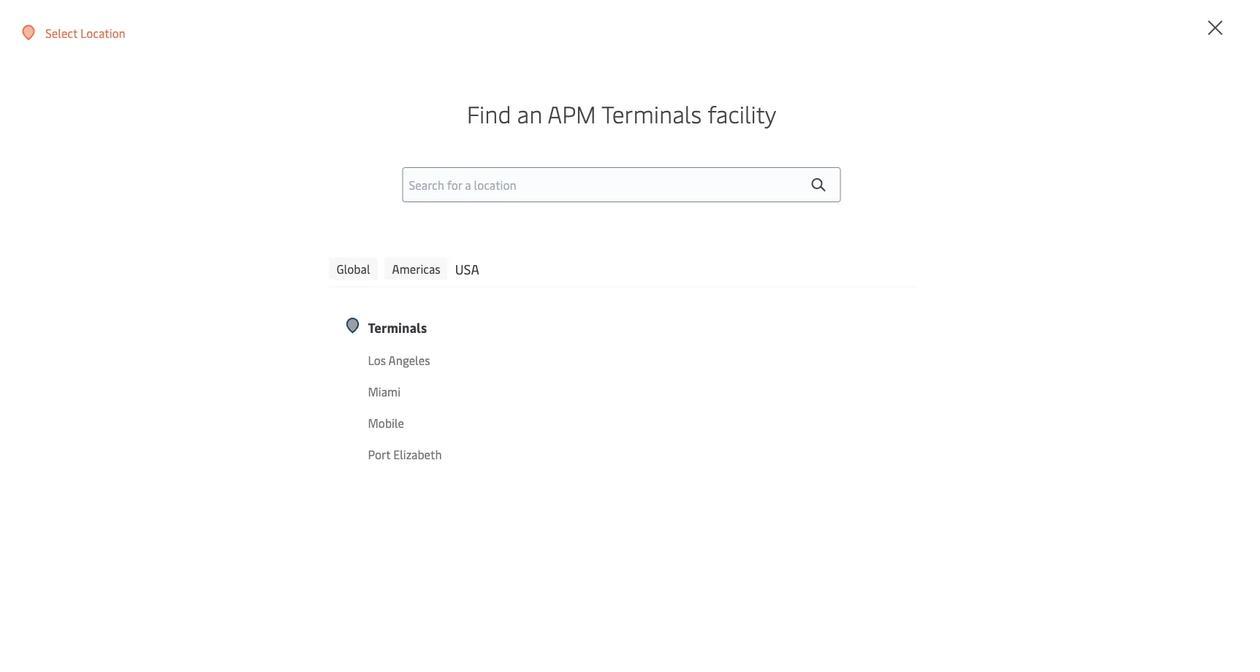 Task type: vqa. For each thing, say whether or not it's contained in the screenshot.
4
no



Task type: locate. For each thing, give the bounding box(es) containing it.
2 tab from the left
[[596, 533, 838, 599]]

mobile link
[[368, 414, 583, 433]]

usa
[[455, 260, 479, 278]]

0 horizontal spatial tab
[[343, 533, 584, 599]]

united
[[481, 282, 516, 298]]

port elizabeth
[[368, 447, 442, 463]]

terminals
[[601, 98, 702, 129], [368, 319, 427, 337]]

0 horizontal spatial terminals
[[368, 319, 427, 337]]

americas button
[[385, 258, 448, 280]]

elizabeth
[[393, 447, 442, 463]]

1 horizontal spatial tab
[[596, 533, 838, 599]]

united states
[[481, 282, 552, 298]]

miami link
[[368, 383, 583, 401]]

port
[[368, 447, 391, 463]]

global button
[[329, 258, 378, 280]]

americas
[[392, 261, 440, 277]]

1 horizontal spatial terminals
[[601, 98, 702, 129]]

tab list
[[343, 533, 838, 599]]

angeles
[[388, 353, 430, 368]]

tab
[[343, 533, 584, 599], [596, 533, 838, 599]]

mobile
[[368, 415, 404, 431]]



Task type: describe. For each thing, give the bounding box(es) containing it.
Search for a location search field
[[402, 167, 841, 202]]

los
[[368, 353, 386, 368]]

an
[[517, 98, 542, 129]]

select location
[[45, 25, 125, 41]]

location
[[80, 25, 125, 41]]

miami
[[368, 384, 401, 400]]

1 tab from the left
[[343, 533, 584, 599]]

los angeles
[[368, 353, 430, 368]]

port elizabeth link
[[368, 446, 583, 464]]

log
[[1176, 14, 1195, 29]]

find an apm terminals facility
[[467, 98, 776, 129]]

apm
[[548, 98, 596, 129]]

global
[[337, 261, 370, 277]]

usa button
[[455, 258, 479, 280]]

0 vertical spatial terminals
[[601, 98, 702, 129]]

facility
[[708, 98, 776, 129]]

find
[[467, 98, 511, 129]]

states
[[519, 282, 552, 298]]

log out
[[1176, 14, 1215, 29]]

log out link
[[1141, 0, 1215, 43]]

select
[[45, 25, 78, 41]]

1 vertical spatial terminals
[[368, 319, 427, 337]]

los angeles link
[[368, 351, 583, 370]]

out
[[1197, 14, 1215, 29]]



